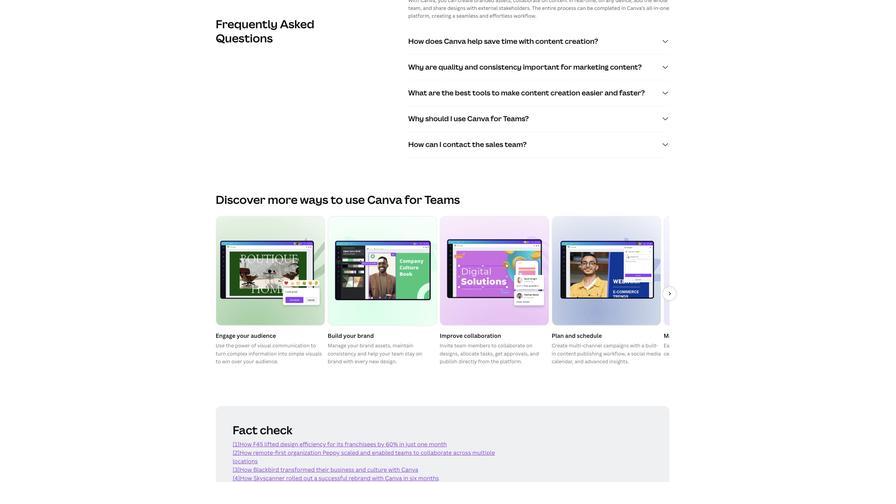Task type: vqa. For each thing, say whether or not it's contained in the screenshot.


Task type: describe. For each thing, give the bounding box(es) containing it.
culture
[[368, 466, 387, 474]]

locations
[[233, 458, 258, 466]]

month
[[429, 441, 447, 449]]

team inside invite team members to collaborate on designs,  allocate tasks, get approvals, and publish directly from the platform.
[[455, 342, 467, 349]]

invite team members to collaborate on designs,  allocate tasks, get approvals, and publish directly from the platform.
[[440, 342, 539, 365]]

improve
[[440, 332, 463, 340]]

plan
[[552, 332, 564, 340]]

content up important
[[536, 36, 564, 46]]

one inside 'with canva, you can create branded assets, collaborate on content in real-time, on any device, add the whole team, and share designs with external stakeholders. the entire process can be completed in canva's all-in-one platform, creating a seamless and effortless workflow.'
[[661, 4, 670, 11]]

your up 'power' at the left
[[237, 332, 250, 340]]

first
[[275, 449, 286, 457]]

platform.
[[501, 358, 523, 365]]

marketing
[[574, 62, 609, 72]]

and inside manage your brand assets, maintain consistency and help your team stay on brand with every new design.
[[358, 350, 367, 357]]

questions
[[216, 30, 273, 46]]

visuals
[[306, 350, 322, 357]]

and up multi-
[[566, 332, 576, 340]]

how does canva help save time with content creation? button
[[409, 29, 670, 54]]

content inside create multi-channel campaigns with a built- in content publishing workflow, a social media calendar, and advanced insights.
[[558, 350, 577, 357]]

on inside invite team members to collaborate on designs,  allocate tasks, get approvals, and publish directly from the platform.
[[527, 342, 533, 349]]

team's
[[709, 332, 727, 340]]

1 horizontal spatial a
[[628, 350, 631, 357]]

contact
[[443, 140, 471, 149]]

into
[[278, 350, 288, 357]]

team?
[[505, 140, 527, 149]]

on up completed
[[599, 0, 605, 3]]

invite
[[440, 342, 454, 349]]

real-
[[575, 0, 586, 3]]

you
[[438, 0, 447, 3]]

to right ways
[[331, 192, 343, 207]]

in-
[[655, 4, 661, 11]]

the inside 'with canva, you can create branded assets, collaborate on content in real-time, on any device, add the whole team, and share designs with external stakeholders. the entire process can be completed in canva's all-in-one platform, creating a seamless and effortless workflow.'
[[645, 0, 653, 3]]

fact check [1]how f45 lifted design efficiency for its franchisees by 60% in just one month [2]how remote-first organization peppy scaled and enabled teams to collaborate across multiple locations [3]how blackbird transformed their business and culture with canva
[[233, 423, 495, 474]]

media
[[647, 350, 662, 357]]

content.
[[751, 350, 771, 357]]

consistency inside manage your brand assets, maintain consistency and help your team stay on brand with every new design.
[[328, 350, 357, 357]]

one inside easily locate the latest design files with one central place to manage your digital content.
[[759, 342, 768, 349]]

plan and schedule
[[552, 332, 603, 340]]

multiple
[[473, 449, 495, 457]]

why for why should i use canva for teams?
[[409, 114, 424, 123]]

create
[[458, 0, 473, 3]]

does
[[426, 36, 443, 46]]

why are quality and consistency important for marketing content?
[[409, 62, 643, 72]]

brand for build
[[358, 332, 374, 340]]

resource planschedule image
[[553, 216, 661, 326]]

canva inside fact check [1]how f45 lifted design efficiency for its franchisees by 60% in just one month [2]how remote-first organization peppy scaled and enabled teams to collaborate across multiple locations [3]how blackbird transformed their business and culture with canva
[[402, 466, 419, 474]]

design inside fact check [1]how f45 lifted design efficiency for its franchisees by 60% in just one month [2]how remote-first organization peppy scaled and enabled teams to collaborate across multiple locations [3]how blackbird transformed their business and culture with canva
[[281, 441, 298, 449]]

for left teams
[[405, 192, 423, 207]]

2 horizontal spatial can
[[578, 4, 587, 11]]

allocate
[[461, 350, 480, 357]]

resource buildyourbrand image
[[328, 216, 437, 326]]

creating
[[432, 12, 452, 19]]

time
[[502, 36, 518, 46]]

create multi-channel campaigns with a built- in content publishing workflow, a social media calendar, and advanced insights.
[[552, 342, 662, 365]]

teams
[[396, 449, 412, 457]]

digital
[[735, 350, 750, 357]]

and inside create multi-channel campaigns with a built- in content publishing workflow, a social media calendar, and advanced insights.
[[575, 358, 584, 365]]

quality
[[439, 62, 464, 72]]

frequently
[[216, 16, 278, 31]]

of
[[251, 342, 256, 349]]

are for why
[[426, 62, 438, 72]]

on inside manage your brand assets, maintain consistency and help your team stay on brand with every new design.
[[417, 350, 423, 357]]

over
[[232, 358, 242, 365]]

ways
[[300, 192, 329, 207]]

power
[[235, 342, 250, 349]]

your down the build your brand at bottom left
[[348, 342, 359, 349]]

latest
[[705, 342, 718, 349]]

one inside fact check [1]how f45 lifted design efficiency for its franchisees by 60% in just one month [2]how remote-first organization peppy scaled and enabled teams to collaborate across multiple locations [3]how blackbird transformed their business and culture with canva
[[418, 441, 428, 449]]

easily locate the latest design files with one central place to manage your digital content.
[[664, 342, 771, 357]]

the inside invite team members to collaborate on designs,  allocate tasks, get approvals, and publish directly from the platform.
[[491, 358, 499, 365]]

the inside easily locate the latest design files with one central place to manage your digital content.
[[695, 342, 703, 349]]

and down franchisees
[[361, 449, 371, 457]]

whole
[[654, 0, 668, 3]]

and right quality
[[465, 62, 478, 72]]

use the power of visual communication to turn complex information into simple visuals to win over your audience.
[[216, 342, 322, 365]]

stay
[[405, 350, 415, 357]]

creation
[[551, 88, 581, 97]]

campaigns
[[604, 342, 630, 349]]

place
[[683, 350, 696, 357]]

more
[[268, 192, 298, 207]]

engage your audience
[[216, 332, 276, 340]]

be
[[588, 4, 594, 11]]

in down device,
[[622, 4, 626, 11]]

with inside fact check [1]how f45 lifted design efficiency for its franchisees by 60% in just one month [2]how remote-first organization peppy scaled and enabled teams to collaborate across multiple locations [3]how blackbird transformed their business and culture with canva
[[389, 466, 400, 474]]

your up design. on the left bottom of page
[[380, 350, 391, 357]]

i for contact
[[440, 140, 442, 149]]

canva inside dropdown button
[[444, 36, 466, 46]]

complex
[[227, 350, 248, 357]]

branded
[[475, 0, 495, 3]]

team inside manage your brand assets, maintain consistency and help your team stay on brand with every new design.
[[392, 350, 404, 357]]

content right "make"
[[522, 88, 550, 97]]

publishing
[[578, 350, 603, 357]]

from
[[479, 358, 490, 365]]

should
[[426, 114, 449, 123]]

the inside 'use the power of visual communication to turn complex information into simple visuals to win over your audience.'
[[226, 342, 234, 349]]

workflow,
[[604, 350, 627, 357]]

effortless
[[490, 12, 513, 19]]

to up visuals
[[311, 342, 316, 349]]

[3]how
[[233, 466, 252, 474]]

check
[[260, 423, 293, 438]]

content inside 'with canva, you can create branded assets, collaborate on content in real-time, on any device, add the whole team, and share designs with external stakeholders. the entire process can be completed in canva's all-in-one platform, creating a seamless and effortless workflow.'
[[549, 0, 568, 3]]

the left the sales
[[473, 140, 485, 149]]

your inside easily locate the latest design files with one central place to manage your digital content.
[[723, 350, 734, 357]]

with canva, you can create branded assets, collaborate on content in real-time, on any device, add the whole team, and share designs with external stakeholders. the entire process can be completed in canva's all-in-one platform, creating a seamless and effortless workflow.
[[409, 0, 670, 19]]

manage
[[703, 350, 722, 357]]

the
[[533, 4, 541, 11]]

their
[[316, 466, 329, 474]]

locate
[[679, 342, 694, 349]]

schedule
[[578, 332, 603, 340]]

to inside dropdown button
[[492, 88, 500, 97]]

canva's
[[628, 4, 646, 11]]

blackbird
[[254, 466, 279, 474]]

channel
[[584, 342, 603, 349]]

new
[[370, 358, 379, 365]]

device,
[[616, 0, 633, 3]]

on up entire
[[542, 0, 548, 3]]

publish
[[440, 358, 458, 365]]

any
[[606, 0, 615, 3]]

to inside easily locate the latest design files with one central place to manage your digital content.
[[697, 350, 702, 357]]

assets, inside 'with canva, you can create branded assets, collaborate on content in real-time, on any device, add the whole team, and share designs with external stakeholders. the entire process can be completed in canva's all-in-one platform, creating a seamless and effortless workflow.'
[[496, 0, 512, 3]]

calendar,
[[552, 358, 574, 365]]

in up process
[[569, 0, 574, 3]]

social
[[632, 350, 646, 357]]

manage all your team's assets
[[664, 332, 746, 340]]



Task type: locate. For each thing, give the bounding box(es) containing it.
add
[[634, 0, 644, 3]]

1 horizontal spatial can
[[448, 0, 457, 3]]

canva inside dropdown button
[[468, 114, 490, 123]]

i right the should
[[451, 114, 453, 123]]

to down just
[[414, 449, 420, 457]]

the down manage all your team's assets on the right of page
[[695, 342, 703, 349]]

0 horizontal spatial assets,
[[375, 342, 392, 349]]

in inside fact check [1]how f45 lifted design efficiency for its franchisees by 60% in just one month [2]how remote-first organization peppy scaled and enabled teams to collaborate across multiple locations [3]how blackbird transformed their business and culture with canva
[[400, 441, 405, 449]]

and right approvals,
[[530, 350, 539, 357]]

are right what
[[429, 88, 441, 97]]

all-
[[647, 4, 655, 11]]

to right the place
[[697, 350, 702, 357]]

1 vertical spatial team
[[392, 350, 404, 357]]

brand
[[358, 332, 374, 340], [360, 342, 374, 349], [328, 358, 342, 365]]

0 vertical spatial how
[[409, 36, 424, 46]]

audience.
[[256, 358, 279, 365]]

resource engageyouraudience image
[[216, 216, 325, 326]]

with inside 'with canva, you can create branded assets, collaborate on content in real-time, on any device, add the whole team, and share designs with external stakeholders. the entire process can be completed in canva's all-in-one platform, creating a seamless and effortless workflow.'
[[467, 4, 478, 11]]

1 vertical spatial one
[[759, 342, 768, 349]]

1 vertical spatial a
[[642, 342, 645, 349]]

and down canva,
[[423, 4, 432, 11]]

1 vertical spatial why
[[409, 114, 424, 123]]

on up approvals,
[[527, 342, 533, 349]]

can down the real-
[[578, 4, 587, 11]]

your right all
[[695, 332, 708, 340]]

1 vertical spatial how
[[409, 140, 424, 149]]

the up all-
[[645, 0, 653, 3]]

0 vertical spatial use
[[454, 114, 466, 123]]

manage for manage all your team's assets
[[664, 332, 686, 340]]

to left win
[[216, 358, 221, 365]]

what are the best tools to make content creation easier and faster?
[[409, 88, 646, 97]]

resource manageassets image
[[665, 216, 773, 326]]

2 horizontal spatial one
[[759, 342, 768, 349]]

with inside create multi-channel campaigns with a built- in content publishing workflow, a social media calendar, and advanced insights.
[[631, 342, 641, 349]]

0 vertical spatial one
[[661, 4, 670, 11]]

turn
[[216, 350, 226, 357]]

content up "calendar,"
[[558, 350, 577, 357]]

0 vertical spatial assets,
[[496, 0, 512, 3]]

the down get
[[491, 358, 499, 365]]

the right use
[[226, 342, 234, 349]]

a left built-
[[642, 342, 645, 349]]

brand up every
[[360, 342, 374, 349]]

for inside dropdown button
[[491, 114, 502, 123]]

for inside fact check [1]how f45 lifted design efficiency for its franchisees by 60% in just one month [2]how remote-first organization peppy scaled and enabled teams to collaborate across multiple locations [3]how blackbird transformed their business and culture with canva
[[328, 441, 336, 449]]

manage up easily
[[664, 332, 686, 340]]

transformed
[[281, 466, 315, 474]]

brand for manage
[[360, 342, 374, 349]]

frequently asked questions
[[216, 16, 315, 46]]

with inside dropdown button
[[519, 36, 534, 46]]

to inside fact check [1]how f45 lifted design efficiency for its franchisees by 60% in just one month [2]how remote-first organization peppy scaled and enabled teams to collaborate across multiple locations [3]how blackbird transformed their business and culture with canva
[[414, 449, 420, 457]]

consistency down how does canva help save time with content creation?
[[480, 62, 522, 72]]

0 vertical spatial consistency
[[480, 62, 522, 72]]

make
[[502, 88, 520, 97]]

manage down 'build'
[[328, 342, 347, 349]]

in inside create multi-channel campaigns with a built- in content publishing workflow, a social media calendar, and advanced insights.
[[552, 350, 557, 357]]

a down designs at the right top of the page
[[453, 12, 456, 19]]

team up the allocate
[[455, 342, 467, 349]]

2 vertical spatial collaborate
[[421, 449, 452, 457]]

why for why are quality and consistency important for marketing content?
[[409, 62, 424, 72]]

collaborate inside fact check [1]how f45 lifted design efficiency for its franchisees by 60% in just one month [2]how remote-first organization peppy scaled and enabled teams to collaborate across multiple locations [3]how blackbird transformed their business and culture with canva
[[421, 449, 452, 457]]

how for how can i contact the sales team?
[[409, 140, 424, 149]]

content up process
[[549, 0, 568, 3]]

1 horizontal spatial consistency
[[480, 62, 522, 72]]

on right stay on the left of page
[[417, 350, 423, 357]]

1 vertical spatial can
[[578, 4, 587, 11]]

peppy
[[323, 449, 340, 457]]

1 horizontal spatial help
[[468, 36, 483, 46]]

external
[[479, 4, 498, 11]]

[1]how f45 lifted design efficiency for its franchisees by 60% in just one month link
[[233, 441, 447, 449]]

1 horizontal spatial one
[[661, 4, 670, 11]]

use inside dropdown button
[[454, 114, 466, 123]]

your left digital in the right bottom of the page
[[723, 350, 734, 357]]

with inside easily locate the latest design files with one central place to manage your digital content.
[[747, 342, 757, 349]]

1 how from the top
[[409, 36, 424, 46]]

2 vertical spatial one
[[418, 441, 428, 449]]

are for what
[[429, 88, 441, 97]]

consistency inside why are quality and consistency important for marketing content? dropdown button
[[480, 62, 522, 72]]

can inside dropdown button
[[426, 140, 438, 149]]

manage
[[664, 332, 686, 340], [328, 342, 347, 349]]

how
[[409, 36, 424, 46], [409, 140, 424, 149]]

to
[[492, 88, 500, 97], [331, 192, 343, 207], [311, 342, 316, 349], [492, 342, 497, 349], [697, 350, 702, 357], [216, 358, 221, 365], [414, 449, 420, 457]]

discover more ways to use canva for teams
[[216, 192, 460, 207]]

time,
[[586, 0, 598, 3]]

for up peppy
[[328, 441, 336, 449]]

i for use
[[451, 114, 453, 123]]

why should i use canva for teams? button
[[409, 106, 670, 131]]

why left the should
[[409, 114, 424, 123]]

content?
[[611, 62, 643, 72]]

how can i contact the sales team?
[[409, 140, 527, 149]]

why are quality and consistency important for marketing content? button
[[409, 54, 670, 80]]

how for how does canva help save time with content creation?
[[409, 36, 424, 46]]

and down external
[[480, 12, 489, 19]]

1 why from the top
[[409, 62, 424, 72]]

0 horizontal spatial help
[[368, 350, 379, 357]]

assets
[[729, 332, 746, 340]]

0 vertical spatial collaborate
[[514, 0, 541, 3]]

central
[[664, 350, 681, 357]]

with right files
[[747, 342, 757, 349]]

and down publishing
[[575, 358, 584, 365]]

entire
[[543, 4, 557, 11]]

your inside 'use the power of visual communication to turn complex information into simple visuals to win over your audience.'
[[244, 358, 254, 365]]

help left save on the top right
[[468, 36, 483, 46]]

0 horizontal spatial use
[[346, 192, 365, 207]]

0 horizontal spatial can
[[426, 140, 438, 149]]

to up get
[[492, 342, 497, 349]]

design inside easily locate the latest design files with one central place to manage your digital content.
[[719, 342, 735, 349]]

to inside invite team members to collaborate on designs,  allocate tasks, get approvals, and publish directly from the platform.
[[492, 342, 497, 349]]

and up every
[[358, 350, 367, 357]]

build
[[328, 332, 342, 340]]

with
[[467, 4, 478, 11], [519, 36, 534, 46], [631, 342, 641, 349], [747, 342, 757, 349], [343, 358, 354, 365], [389, 466, 400, 474]]

collaborate inside 'with canva, you can create branded assets, collaborate on content in real-time, on any device, add the whole team, and share designs with external stakeholders. the entire process can be completed in canva's all-in-one platform, creating a seamless and effortless workflow.'
[[514, 0, 541, 3]]

engage
[[216, 332, 236, 340]]

insights.
[[610, 358, 630, 365]]

lifted
[[265, 441, 279, 449]]

with down create
[[467, 4, 478, 11]]

audience
[[251, 332, 276, 340]]

one
[[661, 4, 670, 11], [759, 342, 768, 349], [418, 441, 428, 449]]

0 horizontal spatial consistency
[[328, 350, 357, 357]]

1 horizontal spatial use
[[454, 114, 466, 123]]

design down team's
[[719, 342, 735, 349]]

0 horizontal spatial i
[[440, 140, 442, 149]]

enabled
[[372, 449, 394, 457]]

help inside manage your brand assets, maintain consistency and help your team stay on brand with every new design.
[[368, 350, 379, 357]]

with left every
[[343, 358, 354, 365]]

can up designs at the right top of the page
[[448, 0, 457, 3]]

why inside dropdown button
[[409, 114, 424, 123]]

2 how from the top
[[409, 140, 424, 149]]

in down create
[[552, 350, 557, 357]]

0 horizontal spatial team
[[392, 350, 404, 357]]

design
[[719, 342, 735, 349], [281, 441, 298, 449]]

one down whole
[[661, 4, 670, 11]]

i
[[451, 114, 453, 123], [440, 140, 442, 149]]

files
[[736, 342, 746, 349]]

are inside what are the best tools to make content creation easier and faster? dropdown button
[[429, 88, 441, 97]]

why up what
[[409, 62, 424, 72]]

1 horizontal spatial team
[[455, 342, 467, 349]]

across
[[454, 449, 471, 457]]

advanced
[[585, 358, 609, 365]]

how can i contact the sales team? button
[[409, 132, 670, 157]]

easily
[[664, 342, 678, 349]]

1 horizontal spatial manage
[[664, 332, 686, 340]]

0 vertical spatial manage
[[664, 332, 686, 340]]

i inside dropdown button
[[440, 140, 442, 149]]

0 vertical spatial a
[[453, 12, 456, 19]]

design.
[[381, 358, 397, 365]]

and right easier
[[605, 88, 619, 97]]

0 horizontal spatial a
[[453, 12, 456, 19]]

process
[[558, 4, 577, 11]]

for left teams?
[[491, 114, 502, 123]]

design up first
[[281, 441, 298, 449]]

information
[[249, 350, 277, 357]]

assets, inside manage your brand assets, maintain consistency and help your team stay on brand with every new design.
[[375, 342, 392, 349]]

why
[[409, 62, 424, 72], [409, 114, 424, 123]]

1 vertical spatial manage
[[328, 342, 347, 349]]

are left quality
[[426, 62, 438, 72]]

brand down 'build'
[[328, 358, 342, 365]]

designs,
[[440, 350, 459, 357]]

why inside dropdown button
[[409, 62, 424, 72]]

consistency down 'build'
[[328, 350, 357, 357]]

the left the best
[[442, 88, 454, 97]]

[2]how
[[233, 449, 252, 457]]

business
[[331, 466, 355, 474]]

0 vertical spatial team
[[455, 342, 467, 349]]

a left the 'social'
[[628, 350, 631, 357]]

are
[[426, 62, 438, 72], [429, 88, 441, 97]]

for inside dropdown button
[[561, 62, 572, 72]]

assets, up design. on the left bottom of page
[[375, 342, 392, 349]]

one right just
[[418, 441, 428, 449]]

why should i use canva for teams?
[[409, 114, 529, 123]]

1 vertical spatial collaborate
[[498, 342, 526, 349]]

0 vertical spatial i
[[451, 114, 453, 123]]

1 vertical spatial consistency
[[328, 350, 357, 357]]

60%
[[386, 441, 398, 449]]

seamless
[[457, 12, 479, 19]]

in up teams
[[400, 441, 405, 449]]

2 horizontal spatial a
[[642, 342, 645, 349]]

resource improvecollaboration image
[[441, 216, 549, 326]]

brand up manage your brand assets, maintain consistency and help your team stay on brand with every new design.
[[358, 332, 374, 340]]

i left contact
[[440, 140, 442, 149]]

help up new
[[368, 350, 379, 357]]

0 horizontal spatial one
[[418, 441, 428, 449]]

0 vertical spatial why
[[409, 62, 424, 72]]

and inside invite team members to collaborate on designs,  allocate tasks, get approvals, and publish directly from the platform.
[[530, 350, 539, 357]]

2 why from the top
[[409, 114, 424, 123]]

0 vertical spatial brand
[[358, 332, 374, 340]]

organization
[[288, 449, 322, 457]]

0 vertical spatial can
[[448, 0, 457, 3]]

1 horizontal spatial i
[[451, 114, 453, 123]]

for left marketing
[[561, 62, 572, 72]]

collaboration
[[465, 332, 502, 340]]

0 horizontal spatial design
[[281, 441, 298, 449]]

one up content.
[[759, 342, 768, 349]]

0 horizontal spatial manage
[[328, 342, 347, 349]]

collaborate up the
[[514, 0, 541, 3]]

creation?
[[565, 36, 599, 46]]

i inside dropdown button
[[451, 114, 453, 123]]

platform,
[[409, 12, 431, 19]]

best
[[455, 88, 471, 97]]

scaled
[[341, 449, 359, 457]]

your right over
[[244, 358, 254, 365]]

assets, up the stakeholders.
[[496, 0, 512, 3]]

with inside manage your brand assets, maintain consistency and help your team stay on brand with every new design.
[[343, 358, 354, 365]]

a inside 'with canva, you can create branded assets, collaborate on content in real-time, on any device, add the whole team, and share designs with external stakeholders. the entire process can be completed in canva's all-in-one platform, creating a seamless and effortless workflow.'
[[453, 12, 456, 19]]

directly
[[459, 358, 477, 365]]

0 vertical spatial help
[[468, 36, 483, 46]]

1 vertical spatial help
[[368, 350, 379, 357]]

your right 'build'
[[344, 332, 356, 340]]

help
[[468, 36, 483, 46], [368, 350, 379, 357]]

team down maintain
[[392, 350, 404, 357]]

easier
[[582, 88, 604, 97]]

0 vertical spatial are
[[426, 62, 438, 72]]

by
[[378, 441, 385, 449]]

in
[[569, 0, 574, 3], [622, 4, 626, 11], [552, 350, 557, 357], [400, 441, 405, 449]]

manage for manage your brand assets, maintain consistency and help your team stay on brand with every new design.
[[328, 342, 347, 349]]

team
[[455, 342, 467, 349], [392, 350, 404, 357]]

1 vertical spatial use
[[346, 192, 365, 207]]

team,
[[409, 4, 422, 11]]

and down [2]how remote-first organization peppy scaled and enabled teams to collaborate across multiple locations link at the bottom
[[356, 466, 366, 474]]

1 vertical spatial design
[[281, 441, 298, 449]]

manage inside manage your brand assets, maintain consistency and help your team stay on brand with every new design.
[[328, 342, 347, 349]]

important
[[524, 62, 560, 72]]

are inside why are quality and consistency important for marketing content? dropdown button
[[426, 62, 438, 72]]

2 vertical spatial can
[[426, 140, 438, 149]]

1 horizontal spatial design
[[719, 342, 735, 349]]

2 vertical spatial brand
[[328, 358, 342, 365]]

f45
[[253, 441, 263, 449]]

get
[[496, 350, 503, 357]]

canva,
[[421, 0, 437, 3]]

to right tools
[[492, 88, 500, 97]]

1 vertical spatial are
[[429, 88, 441, 97]]

sales
[[486, 140, 504, 149]]

can left contact
[[426, 140, 438, 149]]

collaborate up approvals,
[[498, 342, 526, 349]]

with right time
[[519, 36, 534, 46]]

share
[[434, 4, 447, 11]]

help inside dropdown button
[[468, 36, 483, 46]]

collaborate down month
[[421, 449, 452, 457]]

manage your brand assets, maintain consistency and help your team stay on brand with every new design.
[[328, 342, 423, 365]]

1 vertical spatial brand
[[360, 342, 374, 349]]

with right culture
[[389, 466, 400, 474]]

2 vertical spatial a
[[628, 350, 631, 357]]

collaborate inside invite team members to collaborate on designs,  allocate tasks, get approvals, and publish directly from the platform.
[[498, 342, 526, 349]]

use
[[216, 342, 225, 349]]

1 horizontal spatial assets,
[[496, 0, 512, 3]]

1 vertical spatial assets,
[[375, 342, 392, 349]]

with up the 'social'
[[631, 342, 641, 349]]

0 vertical spatial design
[[719, 342, 735, 349]]

every
[[355, 358, 368, 365]]

how does canva help save time with content creation?
[[409, 36, 599, 46]]

built-
[[646, 342, 659, 349]]

1 vertical spatial i
[[440, 140, 442, 149]]

your
[[237, 332, 250, 340], [344, 332, 356, 340], [695, 332, 708, 340], [348, 342, 359, 349], [380, 350, 391, 357], [723, 350, 734, 357], [244, 358, 254, 365]]



